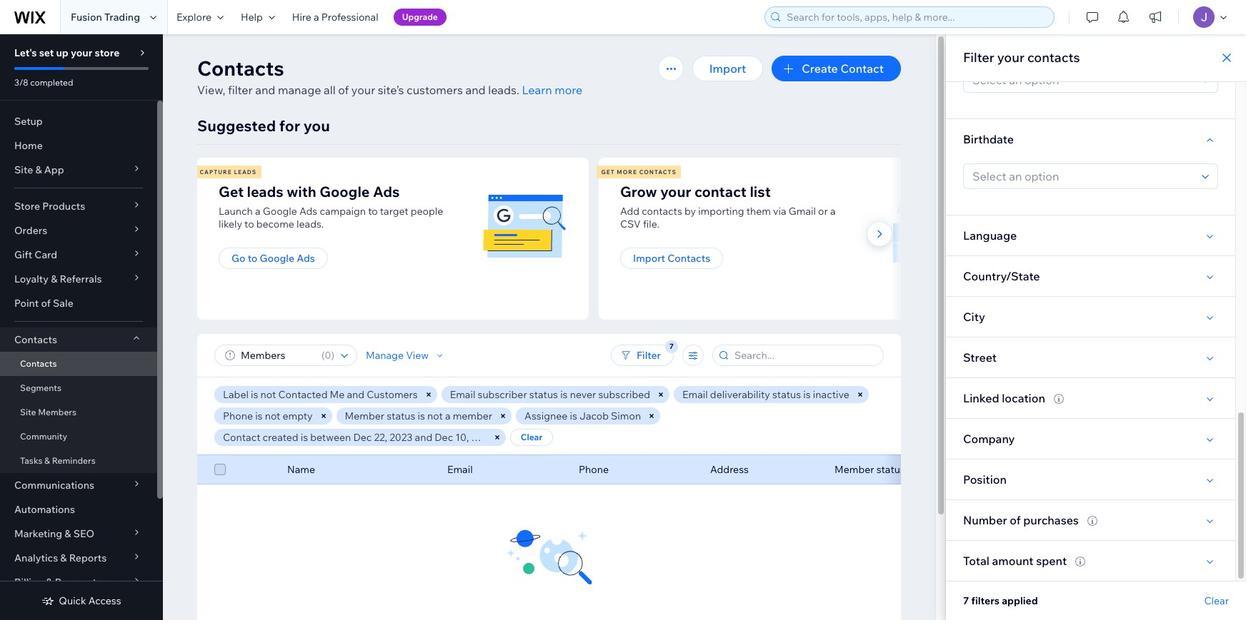 Task type: vqa. For each thing, say whether or not it's contained in the screenshot.
10, on the left of the page
yes



Task type: describe. For each thing, give the bounding box(es) containing it.
become
[[256, 218, 294, 231]]

jacob
[[579, 410, 609, 423]]

& for marketing
[[65, 528, 71, 541]]

and right customers
[[465, 83, 486, 97]]

1 horizontal spatial clear button
[[1204, 595, 1229, 608]]

via
[[773, 205, 786, 218]]

hire a professional
[[292, 11, 378, 24]]

up
[[56, 46, 68, 59]]

7
[[963, 595, 969, 608]]

your inside contacts view, filter and manage all of your site's customers and leads. learn more
[[351, 83, 375, 97]]

number of purchases
[[963, 514, 1079, 528]]

marketing
[[14, 528, 62, 541]]

store products
[[14, 200, 85, 213]]

is right label
[[251, 389, 258, 402]]

is down customers
[[418, 410, 425, 423]]

or
[[818, 205, 828, 218]]

marketing & seo button
[[0, 522, 157, 547]]

all
[[324, 83, 336, 97]]

grow your contact list add contacts by importing them via gmail or a csv file.
[[620, 183, 836, 231]]

setup
[[14, 115, 43, 128]]

them
[[746, 205, 771, 218]]

email subscriber status is never subscribed
[[450, 389, 650, 402]]

import contacts button
[[620, 248, 723, 269]]

and right filter
[[255, 83, 275, 97]]

by
[[684, 205, 696, 218]]

to right 'likely'
[[244, 218, 254, 231]]

name
[[287, 464, 315, 477]]

of for number of purchases
[[1010, 514, 1021, 528]]

phone for phone
[[579, 464, 609, 477]]

& for loyalty
[[51, 273, 57, 286]]

manage
[[366, 349, 404, 362]]

1 vertical spatial contact
[[223, 432, 260, 444]]

to inside go to google ads "button"
[[248, 252, 257, 265]]

importing
[[698, 205, 744, 218]]

go
[[231, 252, 245, 265]]

google inside "button"
[[260, 252, 294, 265]]

loyalty
[[14, 273, 49, 286]]

manage view
[[366, 349, 429, 362]]

fusion
[[71, 11, 102, 24]]

email for email deliverability status is inactive
[[682, 389, 708, 402]]

your inside grow your contact list add contacts by importing them via gmail or a csv file.
[[660, 183, 691, 201]]

quick access
[[59, 595, 121, 608]]

empty
[[283, 410, 313, 423]]

sale
[[53, 297, 73, 310]]

home
[[14, 139, 43, 152]]

suggested for you
[[197, 116, 330, 135]]

contact
[[694, 183, 747, 201]]

completed
[[30, 77, 73, 88]]

leads. inside get leads with google ads launch a google ads campaign to target people likely to become leads.
[[297, 218, 324, 231]]

member for member status is not a member
[[345, 410, 384, 423]]

list containing get leads with google ads
[[195, 158, 996, 320]]

get leads with google ads launch a google ads campaign to target people likely to become leads.
[[219, 183, 443, 231]]

contacts inside dropdown button
[[14, 334, 57, 347]]

learn
[[522, 83, 552, 97]]

position
[[963, 473, 1007, 487]]

1 vertical spatial ads
[[299, 205, 317, 218]]

quick
[[59, 595, 86, 608]]

10,
[[455, 432, 469, 444]]

& for site
[[35, 164, 42, 176]]

access
[[88, 595, 121, 608]]

list
[[750, 183, 771, 201]]

contact inside button
[[841, 61, 884, 76]]

0 vertical spatial ads
[[373, 183, 400, 201]]

email down 10,
[[447, 464, 473, 477]]

contacts
[[639, 169, 676, 176]]

marketing & seo
[[14, 528, 94, 541]]

let's
[[14, 46, 37, 59]]

amount
[[992, 554, 1034, 569]]

seo
[[73, 528, 94, 541]]

contacts button
[[0, 328, 157, 352]]

trading
[[104, 11, 140, 24]]

hire a professional link
[[284, 0, 387, 34]]

billing & payments
[[14, 577, 101, 589]]

segments
[[20, 383, 61, 394]]

email deliverability status is inactive
[[682, 389, 849, 402]]

not left member
[[427, 410, 443, 423]]

assignee
[[525, 410, 568, 423]]

import button
[[692, 56, 763, 81]]

sidebar element
[[0, 34, 163, 621]]

analytics & reports
[[14, 552, 107, 565]]

a inside get leads with google ads launch a google ads campaign to target people likely to become leads.
[[255, 205, 260, 218]]

Search... field
[[730, 346, 879, 366]]

language
[[963, 229, 1017, 243]]

22,
[[374, 432, 387, 444]]

not for contacted
[[260, 389, 276, 402]]

phone is not empty
[[223, 410, 313, 423]]

is left "jacob"
[[570, 410, 577, 423]]

country/state
[[963, 269, 1040, 284]]

store products button
[[0, 194, 157, 219]]

never
[[570, 389, 596, 402]]

upgrade
[[402, 11, 438, 22]]

import for import contacts
[[633, 252, 665, 265]]

contacts view, filter and manage all of your site's customers and leads. learn more
[[197, 56, 582, 97]]

& for tasks
[[44, 456, 50, 467]]

birthdate
[[963, 132, 1014, 146]]

a left member
[[445, 410, 450, 423]]

purchases
[[1023, 514, 1079, 528]]

setup link
[[0, 109, 157, 134]]

filter for filter your contacts
[[963, 49, 994, 66]]

learn more button
[[522, 81, 582, 99]]

2 dec from the left
[[435, 432, 453, 444]]

& for billing
[[46, 577, 53, 589]]

gift
[[14, 249, 32, 261]]

0 vertical spatial clear
[[521, 432, 542, 443]]

gift card
[[14, 249, 57, 261]]

point of sale link
[[0, 292, 157, 316]]

simon
[[611, 410, 641, 423]]

1 horizontal spatial contacts
[[1027, 49, 1080, 66]]

go to google ads button
[[219, 248, 328, 269]]

upgrade button
[[393, 9, 446, 26]]

member for member status
[[835, 464, 874, 477]]

spent
[[1036, 554, 1067, 569]]

target
[[380, 205, 408, 218]]

site members link
[[0, 401, 157, 425]]

address
[[710, 464, 749, 477]]



Task type: locate. For each thing, give the bounding box(es) containing it.
1 vertical spatial of
[[41, 297, 51, 310]]

members
[[38, 407, 76, 418]]

contacts inside grow your contact list add contacts by importing them via gmail or a csv file.
[[642, 205, 682, 218]]

launch
[[219, 205, 253, 218]]

0 horizontal spatial clear button
[[510, 429, 553, 447]]

file.
[[643, 218, 659, 231]]

manage view button
[[366, 349, 446, 362]]

ads up target
[[373, 183, 400, 201]]

email up member
[[450, 389, 475, 402]]

1 vertical spatial phone
[[579, 464, 609, 477]]

& left reports at the bottom of page
[[60, 552, 67, 565]]

0 horizontal spatial member
[[345, 410, 384, 423]]

contact down phone is not empty
[[223, 432, 260, 444]]

is left "never"
[[560, 389, 568, 402]]

of inside the point of sale "link"
[[41, 297, 51, 310]]

get
[[219, 183, 244, 201]]

0 vertical spatial phone
[[223, 410, 253, 423]]

0 horizontal spatial filter
[[637, 349, 661, 362]]

0 vertical spatial google
[[320, 183, 370, 201]]

contacts down point of sale
[[14, 334, 57, 347]]

email for email subscriber status is never subscribed
[[450, 389, 475, 402]]

subscribed
[[598, 389, 650, 402]]

site's
[[378, 83, 404, 97]]

site for site members
[[20, 407, 36, 418]]

site for site & app
[[14, 164, 33, 176]]

0 horizontal spatial of
[[41, 297, 51, 310]]

0 horizontal spatial dec
[[353, 432, 372, 444]]

list
[[195, 158, 996, 320]]

1 vertical spatial contacts
[[642, 205, 682, 218]]

of for point of sale
[[41, 297, 51, 310]]

contacts
[[1027, 49, 1080, 66], [642, 205, 682, 218]]

is left empty at the left bottom
[[255, 410, 263, 423]]

2 horizontal spatial of
[[1010, 514, 1021, 528]]

1 horizontal spatial phone
[[579, 464, 609, 477]]

communications
[[14, 479, 94, 492]]

capture
[[200, 169, 232, 176]]

a right or
[[830, 205, 836, 218]]

0 vertical spatial clear button
[[510, 429, 553, 447]]

2023 right 10,
[[471, 432, 494, 444]]

to right go
[[248, 252, 257, 265]]

gmail
[[789, 205, 816, 218]]

google down the become
[[260, 252, 294, 265]]

3/8
[[14, 77, 28, 88]]

1 vertical spatial clear
[[1204, 595, 1229, 608]]

subscriber
[[478, 389, 527, 402]]

0 vertical spatial leads.
[[488, 83, 519, 97]]

2 select an option field from the top
[[968, 164, 1197, 189]]

to left target
[[368, 205, 378, 218]]

filter for filter
[[637, 349, 661, 362]]

loyalty & referrals
[[14, 273, 102, 286]]

not up created
[[265, 410, 280, 423]]

of left the sale
[[41, 297, 51, 310]]

0 vertical spatial site
[[14, 164, 33, 176]]

reminders
[[52, 456, 96, 467]]

leads.
[[488, 83, 519, 97], [297, 218, 324, 231]]

company
[[963, 432, 1015, 447]]

for
[[279, 116, 300, 135]]

2 vertical spatial ads
[[297, 252, 315, 265]]

& right loyalty on the top left of page
[[51, 273, 57, 286]]

point of sale
[[14, 297, 73, 310]]

1 horizontal spatial contact
[[841, 61, 884, 76]]

filters
[[971, 595, 1000, 608]]

email left the deliverability
[[682, 389, 708, 402]]

0 horizontal spatial leads.
[[297, 218, 324, 231]]

me
[[330, 389, 345, 402]]

0 horizontal spatial import
[[633, 252, 665, 265]]

store
[[95, 46, 120, 59]]

& right tasks
[[44, 456, 50, 467]]

contacts inside contacts view, filter and manage all of your site's customers and leads. learn more
[[197, 56, 284, 81]]

site inside dropdown button
[[14, 164, 33, 176]]

filter
[[963, 49, 994, 66], [637, 349, 661, 362]]

contacted
[[278, 389, 328, 402]]

0 horizontal spatial contact
[[223, 432, 260, 444]]

leads. down the with
[[297, 218, 324, 231]]

suggested
[[197, 116, 276, 135]]

dec left 22,
[[353, 432, 372, 444]]

1 horizontal spatial clear
[[1204, 595, 1229, 608]]

0 vertical spatial member
[[345, 410, 384, 423]]

Search for tools, apps, help & more... field
[[782, 7, 1050, 27]]

& right billing
[[46, 577, 53, 589]]

store
[[14, 200, 40, 213]]

customers
[[367, 389, 418, 402]]

0 vertical spatial of
[[338, 83, 349, 97]]

2 vertical spatial of
[[1010, 514, 1021, 528]]

contacts
[[197, 56, 284, 81], [667, 252, 710, 265], [14, 334, 57, 347], [20, 359, 57, 369]]

go to google ads
[[231, 252, 315, 265]]

1 horizontal spatial dec
[[435, 432, 453, 444]]

products
[[42, 200, 85, 213]]

0 vertical spatial contact
[[841, 61, 884, 76]]

0 horizontal spatial phone
[[223, 410, 253, 423]]

None checkbox
[[214, 462, 226, 479]]

segments link
[[0, 377, 157, 401]]

1 vertical spatial filter
[[637, 349, 661, 362]]

1 vertical spatial import
[[633, 252, 665, 265]]

contacts down by
[[667, 252, 710, 265]]

a inside grow your contact list add contacts by importing them via gmail or a csv file.
[[830, 205, 836, 218]]

2023
[[389, 432, 413, 444], [471, 432, 494, 444]]

quick access button
[[42, 595, 121, 608]]

contact right create
[[841, 61, 884, 76]]

phone down "jacob"
[[579, 464, 609, 477]]

contacts link
[[0, 352, 157, 377]]

applied
[[1002, 595, 1038, 608]]

1 vertical spatial site
[[20, 407, 36, 418]]

2 vertical spatial google
[[260, 252, 294, 265]]

orders
[[14, 224, 47, 237]]

contact
[[841, 61, 884, 76], [223, 432, 260, 444]]

0 vertical spatial filter
[[963, 49, 994, 66]]

app
[[44, 164, 64, 176]]

campaign
[[320, 205, 366, 218]]

import inside button
[[633, 252, 665, 265]]

create contact
[[802, 61, 884, 76]]

google down 'leads'
[[263, 205, 297, 218]]

and right me
[[347, 389, 364, 402]]

member
[[453, 410, 492, 423]]

import inside button
[[709, 61, 746, 76]]

Select an option field
[[968, 68, 1197, 92], [968, 164, 1197, 189]]

ads down get leads with google ads launch a google ads campaign to target people likely to become leads.
[[297, 252, 315, 265]]

automations link
[[0, 498, 157, 522]]

contacts up segments
[[20, 359, 57, 369]]

phone for phone is not empty
[[223, 410, 253, 423]]

filter inside button
[[637, 349, 661, 362]]

1 vertical spatial leads.
[[297, 218, 324, 231]]

of
[[338, 83, 349, 97], [41, 297, 51, 310], [1010, 514, 1021, 528]]

reports
[[69, 552, 107, 565]]

0 vertical spatial select an option field
[[968, 68, 1197, 92]]

is down empty at the left bottom
[[301, 432, 308, 444]]

1 horizontal spatial leads.
[[488, 83, 519, 97]]

1 horizontal spatial member
[[835, 464, 874, 477]]

2 2023 from the left
[[471, 432, 494, 444]]

inactive
[[813, 389, 849, 402]]

community link
[[0, 425, 157, 449]]

a right the hire
[[314, 11, 319, 24]]

contacts inside button
[[667, 252, 710, 265]]

between
[[310, 432, 351, 444]]

1 select an option field from the top
[[968, 68, 1197, 92]]

leads. inside contacts view, filter and manage all of your site's customers and leads. learn more
[[488, 83, 519, 97]]

deliverability
[[710, 389, 770, 402]]

manage
[[278, 83, 321, 97]]

1 horizontal spatial of
[[338, 83, 349, 97]]

1 horizontal spatial 2023
[[471, 432, 494, 444]]

you
[[303, 116, 330, 135]]

google up campaign on the top left of the page
[[320, 183, 370, 201]]

site down home
[[14, 164, 33, 176]]

phone down label
[[223, 410, 253, 423]]

1 2023 from the left
[[389, 432, 413, 444]]

contacts up filter
[[197, 56, 284, 81]]

of right all
[[338, 83, 349, 97]]

1 horizontal spatial import
[[709, 61, 746, 76]]

customers
[[407, 83, 463, 97]]

email
[[450, 389, 475, 402], [682, 389, 708, 402], [447, 464, 473, 477]]

created
[[263, 432, 298, 444]]

label
[[223, 389, 249, 402]]

site down segments
[[20, 407, 36, 418]]

set
[[39, 46, 54, 59]]

7 filters applied
[[963, 595, 1038, 608]]

billing
[[14, 577, 44, 589]]

import for import
[[709, 61, 746, 76]]

of right number in the right of the page
[[1010, 514, 1021, 528]]

0 horizontal spatial contacts
[[642, 205, 682, 218]]

ads down the with
[[299, 205, 317, 218]]

& inside dropdown button
[[51, 273, 57, 286]]

your inside sidebar element
[[71, 46, 92, 59]]

1 vertical spatial member
[[835, 464, 874, 477]]

automations
[[14, 504, 75, 517]]

create contact button
[[772, 56, 901, 81]]

1 vertical spatial select an option field
[[968, 164, 1197, 189]]

leads. left learn
[[488, 83, 519, 97]]

member status
[[835, 464, 905, 477]]

Unsaved view field
[[236, 346, 317, 366]]

site & app
[[14, 164, 64, 176]]

& inside popup button
[[60, 552, 67, 565]]

1 vertical spatial clear button
[[1204, 595, 1229, 608]]

tasks & reminders
[[20, 456, 96, 467]]

not for empty
[[265, 410, 280, 423]]

dec left 10,
[[435, 432, 453, 444]]

1 horizontal spatial filter
[[963, 49, 994, 66]]

3/8 completed
[[14, 77, 73, 88]]

& for analytics
[[60, 552, 67, 565]]

& left app
[[35, 164, 42, 176]]

is left inactive
[[803, 389, 811, 402]]

1 vertical spatial google
[[263, 205, 297, 218]]

1 dec from the left
[[353, 432, 372, 444]]

a
[[314, 11, 319, 24], [255, 205, 260, 218], [830, 205, 836, 218], [445, 410, 450, 423]]

member status is not a member
[[345, 410, 492, 423]]

ads inside "button"
[[297, 252, 315, 265]]

people
[[411, 205, 443, 218]]

2023 right 22,
[[389, 432, 413, 444]]

fusion trading
[[71, 11, 140, 24]]

assignee is jacob simon
[[525, 410, 641, 423]]

google
[[320, 183, 370, 201], [263, 205, 297, 218], [260, 252, 294, 265]]

not up phone is not empty
[[260, 389, 276, 402]]

& left seo
[[65, 528, 71, 541]]

0 vertical spatial import
[[709, 61, 746, 76]]

loyalty & referrals button
[[0, 267, 157, 292]]

)
[[331, 349, 334, 362]]

a down 'leads'
[[255, 205, 260, 218]]

site & app button
[[0, 158, 157, 182]]

of inside contacts view, filter and manage all of your site's customers and leads. learn more
[[338, 83, 349, 97]]

0 horizontal spatial 2023
[[389, 432, 413, 444]]

0 vertical spatial contacts
[[1027, 49, 1080, 66]]

linked
[[963, 392, 999, 406]]

and down member status is not a member
[[415, 432, 432, 444]]

payments
[[55, 577, 101, 589]]

0 horizontal spatial clear
[[521, 432, 542, 443]]

filter your contacts
[[963, 49, 1080, 66]]

filter
[[228, 83, 253, 97]]



